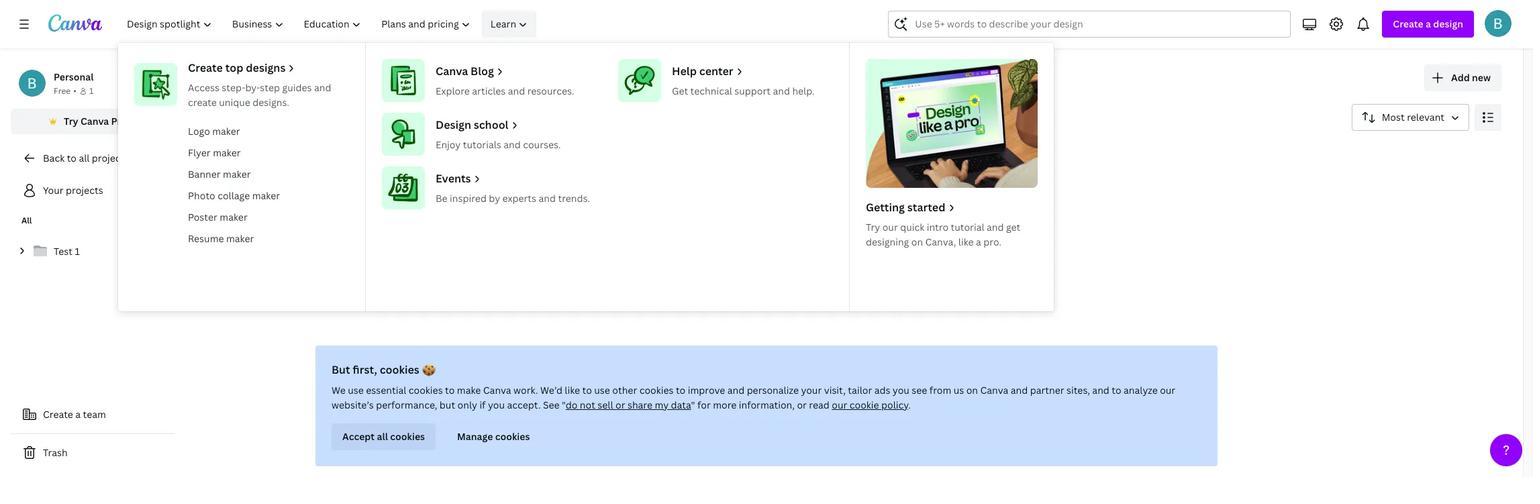 Task type: vqa. For each thing, say whether or not it's contained in the screenshot.
hide image
no



Task type: locate. For each thing, give the bounding box(es) containing it.
banner maker
[[188, 168, 251, 181]]

0 horizontal spatial on
[[911, 236, 923, 248]]

and right sites,
[[1092, 384, 1109, 397]]

1 vertical spatial projects
[[92, 152, 129, 164]]

all right the accept
[[377, 430, 388, 443]]

and up pro.
[[987, 221, 1004, 234]]

all inside button
[[377, 430, 388, 443]]

my
[[655, 399, 669, 411]]

1 vertical spatial a
[[976, 236, 981, 248]]

try for try canva pro
[[64, 115, 78, 128]]

1 vertical spatial your
[[43, 184, 64, 197]]

cookies inside manage cookies button
[[495, 430, 530, 443]]

try
[[64, 115, 78, 128], [866, 221, 880, 234]]

1 horizontal spatial try
[[866, 221, 880, 234]]

or right sell
[[615, 399, 625, 411]]

step
[[260, 81, 280, 94]]

cookies down performance, at bottom left
[[390, 430, 425, 443]]

explore
[[436, 85, 470, 97]]

on inside try our quick intro tutorial and get designing on canva, like a pro.
[[911, 236, 923, 248]]

like up the do
[[565, 384, 580, 397]]

cookies up "my"
[[639, 384, 674, 397]]

to up the not
[[582, 384, 592, 397]]

1 vertical spatial your projects
[[43, 184, 103, 197]]

" left for
[[691, 399, 695, 411]]

1 horizontal spatial on
[[966, 384, 978, 397]]

starred
[[236, 229, 271, 242]]

try canva pro button
[[11, 109, 175, 134]]

projects down back to all projects
[[66, 184, 103, 197]]

collage
[[218, 189, 250, 202]]

like inside the we use essential cookies to make canva work. we'd like to use other cookies to improve and personalize your visit, tailor ads you see from us on canva and partner sites, and to analyze our website's performance, but only if you accept. see "
[[565, 384, 580, 397]]

help.
[[792, 85, 815, 97]]

intro
[[927, 221, 948, 234]]

relevant
[[1407, 111, 1444, 124]]

maker up flyer maker
[[212, 125, 240, 138]]

cookies down the 🍪 on the left of page
[[409, 384, 443, 397]]

0 horizontal spatial a
[[75, 408, 81, 421]]

0 vertical spatial like
[[958, 236, 974, 248]]

poster maker
[[188, 211, 247, 224]]

like down tutorial at top
[[958, 236, 974, 248]]

1 horizontal spatial your
[[185, 64, 234, 93]]

2 " from the left
[[691, 399, 695, 411]]

2 vertical spatial projects
[[66, 184, 103, 197]]

1 horizontal spatial "
[[691, 399, 695, 411]]

0 horizontal spatial use
[[348, 384, 364, 397]]

create inside learn menu
[[188, 60, 223, 75]]

your inside your projects link
[[43, 184, 64, 197]]

1 right •
[[89, 85, 93, 97]]

add new
[[1451, 71, 1491, 84]]

try our quick intro tutorial and get designing on canva, like a pro.
[[866, 221, 1020, 248]]

to up data
[[676, 384, 685, 397]]

we
[[332, 384, 346, 397]]

" right see
[[562, 399, 566, 411]]

0 vertical spatial on
[[911, 236, 923, 248]]

0 vertical spatial our
[[882, 221, 898, 234]]

all
[[79, 152, 90, 164], [377, 430, 388, 443]]

articles
[[472, 85, 506, 97]]

your projects link
[[11, 177, 175, 204]]

"
[[562, 399, 566, 411], [691, 399, 695, 411]]

on right us
[[966, 384, 978, 397]]

0 horizontal spatial your projects
[[43, 184, 103, 197]]

maker down poster maker
[[226, 232, 254, 245]]

try up designing
[[866, 221, 880, 234]]

create for create top designs
[[188, 60, 223, 75]]

1 vertical spatial all
[[21, 215, 32, 226]]

1 horizontal spatial you
[[893, 384, 909, 397]]

None search field
[[888, 11, 1291, 38]]

try inside "button"
[[64, 115, 78, 128]]

1 horizontal spatial use
[[594, 384, 610, 397]]

from
[[929, 384, 951, 397]]

1 vertical spatial all
[[377, 430, 388, 443]]

maker down collage
[[220, 211, 247, 224]]

0 vertical spatial all
[[191, 148, 203, 160]]

brad klo image
[[1485, 10, 1512, 37]]

our up designing
[[882, 221, 898, 234]]

a inside try our quick intro tutorial and get designing on canva, like a pro.
[[976, 236, 981, 248]]

1 vertical spatial 1
[[75, 245, 80, 258]]

or
[[615, 399, 625, 411], [797, 399, 807, 411]]

canva blog
[[436, 64, 494, 79]]

policy
[[881, 399, 908, 411]]

maker inside 'link'
[[212, 125, 240, 138]]

help center
[[672, 64, 733, 79]]

0 horizontal spatial "
[[562, 399, 566, 411]]

1 use from the left
[[348, 384, 364, 397]]

logo maker
[[188, 125, 240, 138]]

explore articles and resources.
[[436, 85, 574, 97]]

and up do not sell or share my data " for more information, or read our cookie policy . at the bottom of page
[[727, 384, 745, 397]]

like
[[958, 236, 974, 248], [565, 384, 580, 397]]

and left trends.
[[539, 192, 556, 205]]

a left team
[[75, 408, 81, 421]]

accept all cookies button
[[332, 424, 436, 450]]

on
[[911, 236, 923, 248], [966, 384, 978, 397]]

projects up your projects link
[[92, 152, 129, 164]]

maker up photo collage maker
[[223, 168, 251, 181]]

us
[[954, 384, 964, 397]]

tailor
[[848, 384, 872, 397]]

photo collage maker link
[[183, 185, 354, 207]]

flyer
[[188, 146, 211, 159]]

for
[[697, 399, 711, 411]]

you right the if
[[488, 399, 505, 411]]

0 horizontal spatial your
[[43, 184, 64, 197]]

1 horizontal spatial all
[[377, 430, 388, 443]]

inspired
[[450, 192, 487, 205]]

create inside dropdown button
[[1393, 17, 1423, 30]]

1 horizontal spatial a
[[976, 236, 981, 248]]

1 right test
[[75, 245, 80, 258]]

2 vertical spatial create
[[43, 408, 73, 421]]

maker for resume maker
[[226, 232, 254, 245]]

0 vertical spatial a
[[1426, 17, 1431, 30]]

accept
[[342, 430, 375, 443]]

canva left "pro"
[[81, 115, 109, 128]]

use up sell
[[594, 384, 610, 397]]

do
[[566, 399, 578, 411]]

to up but
[[445, 384, 455, 397]]

your down back
[[43, 184, 64, 197]]

maker up banner maker
[[213, 146, 241, 159]]

canva,
[[925, 236, 956, 248]]

create left team
[[43, 408, 73, 421]]

try inside try our quick intro tutorial and get designing on canva, like a pro.
[[866, 221, 880, 234]]

you
[[893, 384, 909, 397], [488, 399, 505, 411]]

canva up explore on the left
[[436, 64, 468, 79]]

but first, cookies 🍪
[[332, 362, 435, 377]]

or left 'read' at the right bottom of the page
[[797, 399, 807, 411]]

1 horizontal spatial your projects
[[185, 64, 329, 93]]

2 use from the left
[[594, 384, 610, 397]]

1 horizontal spatial or
[[797, 399, 807, 411]]

2 horizontal spatial our
[[1160, 384, 1175, 397]]

our right analyze
[[1160, 384, 1175, 397]]

add
[[1451, 71, 1470, 84]]

create for create a design
[[1393, 17, 1423, 30]]

a left design in the right top of the page
[[1426, 17, 1431, 30]]

but
[[440, 399, 455, 411]]

1
[[89, 85, 93, 97], [75, 245, 80, 258]]

1 vertical spatial on
[[966, 384, 978, 397]]

our down visit,
[[832, 399, 847, 411]]

cookies down "accept."
[[495, 430, 530, 443]]

enjoy tutorials and courses.
[[436, 138, 561, 151]]

your up create
[[185, 64, 234, 93]]

1 horizontal spatial 1
[[89, 85, 93, 97]]

0 vertical spatial create
[[1393, 17, 1423, 30]]

you up the policy
[[893, 384, 909, 397]]

a inside button
[[75, 408, 81, 421]]

0 horizontal spatial like
[[565, 384, 580, 397]]

1 horizontal spatial our
[[882, 221, 898, 234]]

your
[[185, 64, 234, 93], [43, 184, 64, 197]]

banner maker link
[[183, 164, 354, 185]]

1 horizontal spatial like
[[958, 236, 974, 248]]

your projects
[[185, 64, 329, 93], [43, 184, 103, 197]]

videos
[[434, 148, 465, 160]]

accept.
[[507, 399, 541, 411]]

0 vertical spatial your projects
[[185, 64, 329, 93]]

Sort by button
[[1352, 104, 1469, 131]]

2 vertical spatial a
[[75, 408, 81, 421]]

read
[[809, 399, 830, 411]]

do not sell or share my data link
[[566, 399, 691, 411]]

see
[[912, 384, 927, 397]]

1 horizontal spatial create
[[188, 60, 223, 75]]

resume
[[188, 232, 224, 245]]

2 horizontal spatial create
[[1393, 17, 1423, 30]]

getting
[[866, 200, 905, 215]]

use up website's
[[348, 384, 364, 397]]

a inside dropdown button
[[1426, 17, 1431, 30]]

0 horizontal spatial create
[[43, 408, 73, 421]]

resources.
[[527, 85, 574, 97]]

create
[[188, 96, 217, 109]]

most
[[1382, 111, 1405, 124]]

0 vertical spatial you
[[893, 384, 909, 397]]

poster
[[188, 211, 217, 224]]

0 vertical spatial your
[[185, 64, 234, 93]]

share
[[628, 399, 652, 411]]

1 vertical spatial like
[[565, 384, 580, 397]]

2 or from the left
[[797, 399, 807, 411]]

0 horizontal spatial or
[[615, 399, 625, 411]]

your projects inside your projects link
[[43, 184, 103, 197]]

use
[[348, 384, 364, 397], [594, 384, 610, 397]]

" inside the we use essential cookies to make canva work. we'd like to use other cookies to improve and personalize your visit, tailor ads you see from us on canva and partner sites, and to analyze our website's performance, but only if you accept. see "
[[562, 399, 566, 411]]

center
[[699, 64, 733, 79]]

maker for flyer maker
[[213, 146, 241, 159]]

resume maker
[[188, 232, 254, 245]]

0 vertical spatial 1
[[89, 85, 93, 97]]

team
[[83, 408, 106, 421]]

0 vertical spatial try
[[64, 115, 78, 128]]

0 horizontal spatial you
[[488, 399, 505, 411]]

new
[[1472, 71, 1491, 84]]

ads
[[874, 384, 890, 397]]

create up access
[[188, 60, 223, 75]]

and right guides
[[314, 81, 331, 94]]

design
[[1433, 17, 1463, 30]]

1 horizontal spatial all
[[191, 148, 203, 160]]

be
[[436, 192, 447, 205]]

learn menu
[[118, 43, 1054, 311]]

and left help.
[[773, 85, 790, 97]]

a left pro.
[[976, 236, 981, 248]]

all right back
[[79, 152, 90, 164]]

create inside button
[[43, 408, 73, 421]]

access
[[188, 81, 219, 94]]

cookies up essential
[[380, 362, 419, 377]]

2 horizontal spatial a
[[1426, 17, 1431, 30]]

flyer maker
[[188, 146, 241, 159]]

top
[[225, 60, 243, 75]]

photo
[[188, 189, 215, 202]]

and
[[314, 81, 331, 94], [508, 85, 525, 97], [773, 85, 790, 97], [504, 138, 521, 151], [539, 192, 556, 205], [987, 221, 1004, 234], [727, 384, 745, 397], [1011, 384, 1028, 397], [1092, 384, 1109, 397]]

projects up designs.
[[239, 64, 329, 93]]

0 horizontal spatial all
[[79, 152, 90, 164]]

on down quick
[[911, 236, 923, 248]]

by-
[[245, 81, 260, 94]]

top level navigation element
[[118, 11, 1054, 311]]

folders button
[[230, 142, 275, 167]]

and inside access step-by-step guides and create unique designs.
[[314, 81, 331, 94]]

1 " from the left
[[562, 399, 566, 411]]

1 vertical spatial create
[[188, 60, 223, 75]]

improve
[[688, 384, 725, 397]]

0 horizontal spatial our
[[832, 399, 847, 411]]

create left design in the right top of the page
[[1393, 17, 1423, 30]]

0 horizontal spatial all
[[21, 215, 32, 226]]

1 vertical spatial you
[[488, 399, 505, 411]]

see
[[543, 399, 560, 411]]

manage cookies
[[457, 430, 530, 443]]

0 horizontal spatial try
[[64, 115, 78, 128]]

1 vertical spatial our
[[1160, 384, 1175, 397]]

try down •
[[64, 115, 78, 128]]

do not sell or share my data " for more information, or read our cookie policy .
[[566, 399, 911, 411]]

1 vertical spatial try
[[866, 221, 880, 234]]

resume maker link
[[183, 228, 354, 250]]



Task type: describe. For each thing, give the bounding box(es) containing it.
our inside try our quick intro tutorial and get designing on canva, like a pro.
[[882, 221, 898, 234]]

be inspired by experts and trends.
[[436, 192, 590, 205]]

events
[[436, 171, 471, 186]]

canva inside "button"
[[81, 115, 109, 128]]

if
[[480, 399, 486, 411]]

trends.
[[558, 192, 590, 205]]

accept all cookies
[[342, 430, 425, 443]]

Search search field
[[915, 11, 1264, 37]]

all inside button
[[191, 148, 203, 160]]

back
[[43, 152, 65, 164]]

only
[[457, 399, 477, 411]]

create for create a team
[[43, 408, 73, 421]]

poster maker link
[[183, 207, 354, 228]]

and down school
[[504, 138, 521, 151]]

cookie
[[850, 399, 879, 411]]

canva up the if
[[483, 384, 511, 397]]

flyer maker link
[[183, 142, 354, 164]]

first,
[[353, 362, 377, 377]]

personal
[[54, 70, 94, 83]]

canva right us
[[980, 384, 1008, 397]]

images button
[[364, 142, 407, 167]]

school
[[474, 117, 508, 132]]

more
[[713, 399, 737, 411]]

to right back
[[67, 152, 76, 164]]

a for team
[[75, 408, 81, 421]]

0 vertical spatial projects
[[239, 64, 329, 93]]

2 vertical spatial our
[[832, 399, 847, 411]]

and inside try our quick intro tutorial and get designing on canva, like a pro.
[[987, 221, 1004, 234]]

but
[[332, 362, 350, 377]]

1 or from the left
[[615, 399, 625, 411]]

personalize
[[747, 384, 799, 397]]

test 1 link
[[11, 238, 175, 266]]

0 vertical spatial all
[[79, 152, 90, 164]]

trash
[[43, 446, 68, 459]]

maker for poster maker
[[220, 211, 247, 224]]

like inside try our quick intro tutorial and get designing on canva, like a pro.
[[958, 236, 974, 248]]

test 1
[[54, 245, 80, 258]]

try for try our quick intro tutorial and get designing on canva, like a pro.
[[866, 221, 880, 234]]

cookies inside accept all cookies button
[[390, 430, 425, 443]]

videos button
[[429, 142, 470, 167]]

unique
[[219, 96, 250, 109]]

back to all projects link
[[11, 145, 175, 172]]

logo
[[188, 125, 210, 138]]

designs
[[246, 60, 285, 75]]

blog
[[471, 64, 494, 79]]

a for design
[[1426, 17, 1431, 30]]

photo collage maker
[[188, 189, 280, 202]]

sell
[[598, 399, 613, 411]]

and left partner
[[1011, 384, 1028, 397]]

trash link
[[11, 440, 175, 466]]

tutorials
[[463, 138, 501, 151]]

starred link
[[185, 211, 396, 260]]

help
[[672, 64, 697, 79]]

on inside the we use essential cookies to make canva work. we'd like to use other cookies to improve and personalize your visit, tailor ads you see from us on canva and partner sites, and to analyze our website's performance, but only if you accept. see "
[[966, 384, 978, 397]]

create a design
[[1393, 17, 1463, 30]]

but first, cookies 🍪 dialog
[[315, 346, 1218, 466]]

0 horizontal spatial 1
[[75, 245, 80, 258]]

get technical support and help.
[[672, 85, 815, 97]]

partner
[[1030, 384, 1064, 397]]

maker for logo maker
[[212, 125, 240, 138]]

maker down banner maker link
[[252, 189, 280, 202]]

to left analyze
[[1112, 384, 1121, 397]]

by
[[489, 192, 500, 205]]

we'd
[[540, 384, 562, 397]]

create a team button
[[11, 401, 175, 428]]

we use essential cookies to make canva work. we'd like to use other cookies to improve and personalize your visit, tailor ads you see from us on canva and partner sites, and to analyze our website's performance, but only if you accept. see "
[[332, 384, 1175, 411]]

enjoy
[[436, 138, 461, 151]]

and right articles
[[508, 85, 525, 97]]

our inside the we use essential cookies to make canva work. we'd like to use other cookies to improve and personalize your visit, tailor ads you see from us on canva and partner sites, and to analyze our website's performance, but only if you accept. see "
[[1160, 384, 1175, 397]]

free •
[[54, 85, 76, 97]]

performance,
[[376, 399, 437, 411]]

website's
[[332, 399, 374, 411]]

your
[[801, 384, 822, 397]]

sites,
[[1067, 384, 1090, 397]]

banner
[[188, 168, 221, 181]]

create a team
[[43, 408, 106, 421]]

🍪
[[422, 362, 435, 377]]

designing
[[866, 236, 909, 248]]

design
[[436, 117, 471, 132]]

canva inside learn menu
[[436, 64, 468, 79]]

images
[[369, 148, 402, 160]]

make
[[457, 384, 481, 397]]

all button
[[185, 142, 208, 167]]

folders
[[235, 148, 269, 160]]

step-
[[222, 81, 245, 94]]

•
[[73, 85, 76, 97]]

get
[[1006, 221, 1020, 234]]

experts
[[502, 192, 536, 205]]

our cookie policy link
[[832, 399, 908, 411]]

manage cookies button
[[446, 424, 541, 450]]

create top designs
[[188, 60, 285, 75]]

designs.
[[253, 96, 289, 109]]

maker for banner maker
[[223, 168, 251, 181]]

not
[[580, 399, 595, 411]]

design school
[[436, 117, 508, 132]]

pro
[[111, 115, 127, 128]]



